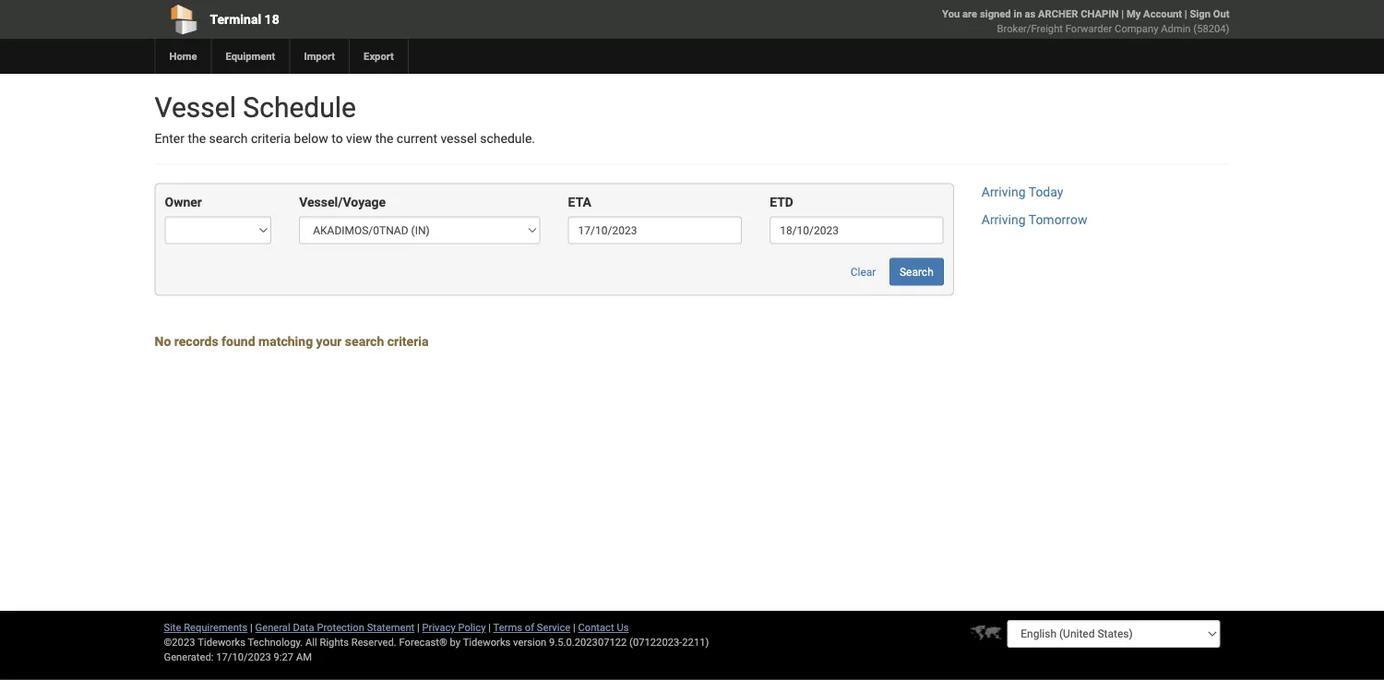 Task type: describe. For each thing, give the bounding box(es) containing it.
(58204)
[[1194, 23, 1230, 35]]

of
[[525, 622, 534, 634]]

9:27
[[274, 651, 294, 663]]

arriving today
[[982, 185, 1064, 200]]

arriving tomorrow link
[[982, 212, 1088, 227]]

today
[[1029, 185, 1064, 200]]

broker/freight
[[997, 23, 1063, 35]]

us
[[617, 622, 629, 634]]

vessel/voyage
[[299, 195, 386, 210]]

rights
[[320, 636, 349, 648]]

terminal 18
[[210, 12, 279, 27]]

you
[[943, 8, 960, 20]]

1 the from the left
[[188, 131, 206, 146]]

export link
[[349, 39, 408, 74]]

import
[[304, 50, 335, 62]]

arriving for arriving today
[[982, 185, 1026, 200]]

1 horizontal spatial criteria
[[387, 334, 429, 349]]

| up forecast®
[[417, 622, 420, 634]]

clear button
[[841, 258, 887, 286]]

signed
[[980, 8, 1011, 20]]

policy
[[458, 622, 486, 634]]

site requirements link
[[164, 622, 248, 634]]

as
[[1025, 8, 1036, 20]]

17/10/2023
[[216, 651, 271, 663]]

| up tideworks at the left bottom
[[488, 622, 491, 634]]

vessel
[[441, 131, 477, 146]]

account
[[1144, 8, 1182, 20]]

all
[[305, 636, 317, 648]]

version
[[513, 636, 547, 648]]

criteria inside vessel schedule enter the search criteria below to view the current vessel schedule.
[[251, 131, 291, 146]]

ETA text field
[[568, 216, 742, 244]]

privacy
[[422, 622, 456, 634]]

sign out link
[[1190, 8, 1230, 20]]

forecast®
[[399, 636, 447, 648]]

chapin
[[1081, 8, 1119, 20]]

terminal 18 link
[[155, 0, 587, 39]]

view
[[346, 131, 372, 146]]

no
[[155, 334, 171, 349]]

terms
[[493, 622, 522, 634]]

(07122023-
[[630, 636, 682, 648]]

1 vertical spatial search
[[345, 334, 384, 349]]

| left sign at the top right of page
[[1185, 8, 1188, 20]]

contact us link
[[578, 622, 629, 634]]

equipment link
[[211, 39, 289, 74]]

home
[[169, 50, 197, 62]]

tomorrow
[[1029, 212, 1088, 227]]

company
[[1115, 23, 1159, 35]]

protection
[[317, 622, 365, 634]]

schedule
[[243, 91, 356, 124]]

export
[[364, 50, 394, 62]]

arriving today link
[[982, 185, 1064, 200]]



Task type: vqa. For each thing, say whether or not it's contained in the screenshot.
All
yes



Task type: locate. For each thing, give the bounding box(es) containing it.
©2023 tideworks
[[164, 636, 245, 648]]

search right your
[[345, 334, 384, 349]]

in
[[1014, 8, 1022, 20]]

0 vertical spatial arriving
[[982, 185, 1026, 200]]

forwarder
[[1066, 23, 1113, 35]]

tideworks
[[463, 636, 511, 648]]

9.5.0.202307122
[[549, 636, 627, 648]]

terminal
[[210, 12, 261, 27]]

service
[[537, 622, 571, 634]]

18
[[265, 12, 279, 27]]

found
[[222, 334, 255, 349]]

matching
[[259, 334, 313, 349]]

my account link
[[1127, 8, 1182, 20]]

reserved.
[[351, 636, 397, 648]]

current
[[397, 131, 437, 146]]

you are signed in as archer chapin | my account | sign out broker/freight forwarder company admin (58204)
[[943, 8, 1230, 35]]

no records found matching your search criteria
[[155, 334, 429, 349]]

technology.
[[248, 636, 303, 648]]

arriving down arriving today
[[982, 212, 1026, 227]]

eta
[[568, 195, 592, 210]]

generated:
[[164, 651, 214, 663]]

general
[[255, 622, 290, 634]]

general data protection statement link
[[255, 622, 415, 634]]

1 arriving from the top
[[982, 185, 1026, 200]]

my
[[1127, 8, 1141, 20]]

arriving tomorrow
[[982, 212, 1088, 227]]

2 the from the left
[[375, 131, 394, 146]]

site
[[164, 622, 181, 634]]

|
[[1122, 8, 1124, 20], [1185, 8, 1188, 20], [250, 622, 253, 634], [417, 622, 420, 634], [488, 622, 491, 634], [573, 622, 576, 634]]

to
[[332, 131, 343, 146]]

arriving for arriving tomorrow
[[982, 212, 1026, 227]]

arriving
[[982, 185, 1026, 200], [982, 212, 1026, 227]]

criteria left 'below'
[[251, 131, 291, 146]]

site requirements | general data protection statement | privacy policy | terms of service | contact us ©2023 tideworks technology. all rights reserved. forecast® by tideworks version 9.5.0.202307122 (07122023-2211) generated: 17/10/2023 9:27 am
[[164, 622, 709, 663]]

clear
[[851, 265, 876, 278]]

requirements
[[184, 622, 248, 634]]

0 horizontal spatial search
[[209, 131, 248, 146]]

arriving up arriving tomorrow
[[982, 185, 1026, 200]]

the
[[188, 131, 206, 146], [375, 131, 394, 146]]

1 horizontal spatial search
[[345, 334, 384, 349]]

owner
[[165, 195, 202, 210]]

home link
[[155, 39, 211, 74]]

records
[[174, 334, 218, 349]]

are
[[963, 8, 978, 20]]

terms of service link
[[493, 622, 571, 634]]

search inside vessel schedule enter the search criteria below to view the current vessel schedule.
[[209, 131, 248, 146]]

your
[[316, 334, 342, 349]]

criteria
[[251, 131, 291, 146], [387, 334, 429, 349]]

0 vertical spatial search
[[209, 131, 248, 146]]

vessel schedule enter the search criteria below to view the current vessel schedule.
[[155, 91, 535, 146]]

import link
[[289, 39, 349, 74]]

search down vessel
[[209, 131, 248, 146]]

vessel
[[155, 91, 236, 124]]

data
[[293, 622, 314, 634]]

equipment
[[226, 50, 275, 62]]

2211)
[[682, 636, 709, 648]]

search
[[209, 131, 248, 146], [345, 334, 384, 349]]

statement
[[367, 622, 415, 634]]

am
[[296, 651, 312, 663]]

| up 9.5.0.202307122 on the bottom left of the page
[[573, 622, 576, 634]]

privacy policy link
[[422, 622, 486, 634]]

enter
[[155, 131, 185, 146]]

0 vertical spatial criteria
[[251, 131, 291, 146]]

0 horizontal spatial criteria
[[251, 131, 291, 146]]

1 vertical spatial criteria
[[387, 334, 429, 349]]

criteria right your
[[387, 334, 429, 349]]

sign
[[1190, 8, 1211, 20]]

admin
[[1161, 23, 1191, 35]]

| left "general"
[[250, 622, 253, 634]]

search
[[900, 265, 934, 278]]

the right 'view'
[[375, 131, 394, 146]]

below
[[294, 131, 328, 146]]

1 vertical spatial arriving
[[982, 212, 1026, 227]]

the right enter
[[188, 131, 206, 146]]

archer
[[1038, 8, 1078, 20]]

search button
[[890, 258, 944, 286]]

1 horizontal spatial the
[[375, 131, 394, 146]]

0 horizontal spatial the
[[188, 131, 206, 146]]

by
[[450, 636, 461, 648]]

2 arriving from the top
[[982, 212, 1026, 227]]

| left my
[[1122, 8, 1124, 20]]

ETD text field
[[770, 216, 944, 244]]

etd
[[770, 195, 794, 210]]

contact
[[578, 622, 614, 634]]

out
[[1214, 8, 1230, 20]]

schedule.
[[480, 131, 535, 146]]



